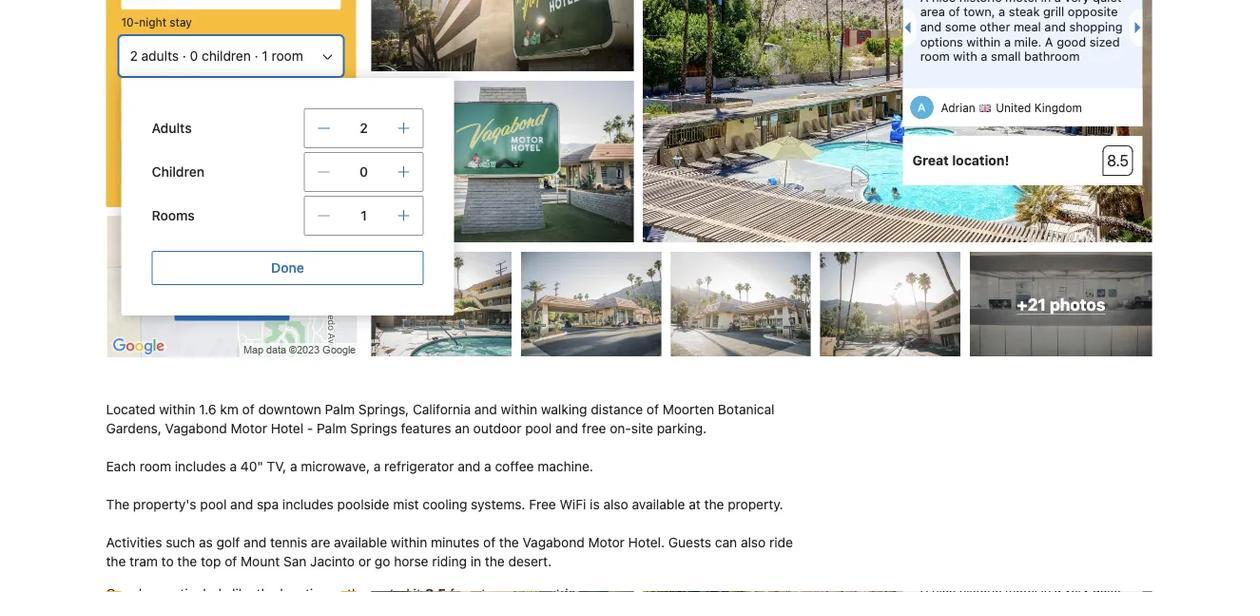 Task type: describe. For each thing, give the bounding box(es) containing it.
town,
[[964, 4, 995, 19]]

+21 photos link
[[970, 252, 1152, 357]]

systems.
[[471, 497, 525, 513]]

of right minutes
[[483, 535, 496, 551]]

rooms
[[152, 208, 195, 224]]

poolside
[[337, 497, 389, 513]]

free
[[582, 421, 606, 437]]

0 vertical spatial motor
[[231, 421, 267, 437]]

room inside a nice historic motel in a very quiet area of town, a steak grill opposite and some other meal and shopping options within a mile. a good sized room with a small bathroom
[[920, 49, 950, 63]]

desert.
[[508, 554, 552, 570]]

1 vertical spatial palm
[[317, 421, 347, 437]]

a up other
[[999, 4, 1006, 19]]

cooling
[[423, 497, 467, 513]]

previous image
[[899, 22, 911, 33]]

2 adults · 0 children · 1 room
[[130, 48, 303, 64]]

room inside button
[[272, 48, 303, 64]]

golf
[[216, 535, 240, 551]]

with
[[953, 49, 978, 63]]

property's
[[133, 497, 196, 513]]

minutes
[[431, 535, 480, 551]]

for
[[210, 112, 225, 126]]

done
[[271, 260, 304, 276]]

1 vertical spatial includes
[[282, 497, 334, 513]]

located within 1.6 km of downtown palm springs, california and within walking distance of moorten botanical gardens, vagabond motor hotel - palm springs features an outdoor pool and free on-site parking. each room includes a 40" tv, a microwave, a refrigerator and a coffee machine. the property's pool and spa includes poolside mist cooling systems. free wifi is also available at the property. activities such as golf and tennis are available within minutes of the vagabond motor hotel. guests can also ride the tram to the top of mount san jacinto or go horse riding in the desert.
[[106, 402, 797, 570]]

and down walking on the left bottom
[[556, 421, 578, 437]]

of down golf
[[225, 554, 237, 570]]

tv,
[[267, 459, 286, 475]]

search button
[[121, 139, 341, 185]]

riding
[[432, 554, 467, 570]]

springs
[[350, 421, 397, 437]]

search section
[[98, 0, 454, 359]]

jacinto
[[310, 554, 355, 570]]

adults
[[141, 48, 179, 64]]

1 horizontal spatial motor
[[588, 535, 625, 551]]

10-night stay
[[121, 15, 192, 29]]

and down grill at the top of the page
[[1045, 19, 1066, 34]]

a left 40"
[[230, 459, 237, 475]]

search
[[207, 153, 255, 171]]

photos
[[1050, 295, 1106, 314]]

1 horizontal spatial vagabond
[[523, 535, 585, 551]]

40"
[[241, 459, 263, 475]]

at
[[689, 497, 701, 513]]

work
[[229, 112, 255, 126]]

can
[[715, 535, 737, 551]]

kingdom
[[1035, 101, 1082, 115]]

of up the "site"
[[647, 402, 659, 418]]

i'm
[[138, 112, 155, 126]]

meal
[[1014, 19, 1041, 34]]

outdoor
[[473, 421, 522, 437]]

nice
[[932, 0, 956, 4]]

2 adults · 0 children · 1 room button
[[121, 38, 341, 74]]

options
[[920, 34, 963, 48]]

and left spa
[[230, 497, 253, 513]]

motel
[[1005, 0, 1038, 4]]

very
[[1065, 0, 1090, 4]]

shopping
[[1070, 19, 1123, 34]]

done button
[[152, 251, 424, 285]]

is
[[590, 497, 600, 513]]

moorten
[[663, 402, 714, 418]]

1 · from the left
[[182, 48, 186, 64]]

small
[[991, 49, 1021, 63]]

botanical
[[718, 402, 775, 418]]

a left coffee
[[484, 459, 491, 475]]

0 vertical spatial palm
[[325, 402, 355, 418]]

a right tv, at the bottom of the page
[[290, 459, 297, 475]]

some
[[945, 19, 977, 34]]

an
[[455, 421, 470, 437]]

the up the desert.
[[499, 535, 519, 551]]

+21
[[1017, 295, 1046, 314]]

great location!
[[913, 153, 1010, 168]]

top
[[201, 554, 221, 570]]

in inside a nice historic motel in a very quiet area of town, a steak grill opposite and some other meal and shopping options within a mile. a good sized room with a small bathroom
[[1041, 0, 1051, 4]]

night
[[139, 15, 166, 29]]

children
[[152, 164, 205, 180]]

a up grill at the top of the page
[[1055, 0, 1061, 4]]

hotel.
[[628, 535, 665, 551]]

on-
[[610, 421, 631, 437]]

a nice historic motel in a very quiet area of town, a steak grill opposite and some other meal and shopping options within a mile. a good sized room with a small bathroom
[[920, 0, 1123, 63]]

within left 1.6
[[159, 402, 196, 418]]

km
[[220, 402, 239, 418]]

mount
[[241, 554, 280, 570]]

go
[[375, 554, 390, 570]]

great
[[913, 153, 949, 168]]

each
[[106, 459, 136, 475]]

opposite
[[1068, 4, 1118, 19]]

to
[[161, 554, 174, 570]]

quiet
[[1093, 0, 1122, 4]]

distance
[[591, 402, 643, 418]]

hotel
[[271, 421, 304, 437]]



Task type: locate. For each thing, give the bounding box(es) containing it.
2 inside button
[[130, 48, 138, 64]]

0 vertical spatial 2
[[130, 48, 138, 64]]

a right with
[[981, 49, 988, 63]]

2 · from the left
[[255, 48, 258, 64]]

good
[[1057, 34, 1086, 48]]

tennis
[[270, 535, 307, 551]]

0 vertical spatial pool
[[525, 421, 552, 437]]

0 horizontal spatial available
[[334, 535, 387, 551]]

in right riding
[[471, 554, 481, 570]]

0 vertical spatial also
[[603, 497, 628, 513]]

includes left 40"
[[175, 459, 226, 475]]

1 horizontal spatial 1
[[361, 208, 367, 224]]

gardens,
[[106, 421, 162, 437]]

·
[[182, 48, 186, 64], [255, 48, 258, 64]]

california
[[413, 402, 471, 418]]

springs,
[[359, 402, 409, 418]]

within inside a nice historic motel in a very quiet area of town, a steak grill opposite and some other meal and shopping options within a mile. a good sized room with a small bathroom
[[967, 34, 1001, 48]]

room right children
[[272, 48, 303, 64]]

0 vertical spatial a
[[920, 0, 929, 4]]

the left the desert.
[[485, 554, 505, 570]]

in up grill at the top of the page
[[1041, 0, 1051, 4]]

0 horizontal spatial 0
[[190, 48, 198, 64]]

available left at on the right of page
[[632, 497, 685, 513]]

machine.
[[538, 459, 593, 475]]

0 horizontal spatial 1
[[262, 48, 268, 64]]

of
[[949, 4, 960, 19], [242, 402, 255, 418], [647, 402, 659, 418], [483, 535, 496, 551], [225, 554, 237, 570]]

0 horizontal spatial pool
[[200, 497, 227, 513]]

1 horizontal spatial also
[[741, 535, 766, 551]]

0 horizontal spatial room
[[140, 459, 171, 475]]

1 vertical spatial a
[[1045, 34, 1053, 48]]

available
[[632, 497, 685, 513], [334, 535, 387, 551]]

also right can
[[741, 535, 766, 551]]

includes up 'are' on the left of page
[[282, 497, 334, 513]]

historic
[[959, 0, 1002, 4]]

1 vertical spatial 0
[[360, 164, 368, 180]]

other
[[980, 19, 1010, 34]]

united kingdom
[[996, 101, 1082, 115]]

a up bathroom
[[1045, 34, 1053, 48]]

and down an
[[458, 459, 481, 475]]

0 vertical spatial in
[[1041, 0, 1051, 4]]

features
[[401, 421, 451, 437]]

1 vertical spatial pool
[[200, 497, 227, 513]]

area
[[920, 4, 945, 19]]

adrian
[[941, 101, 976, 115]]

available up "or"
[[334, 535, 387, 551]]

a down springs
[[374, 459, 381, 475]]

1 horizontal spatial 2
[[360, 120, 368, 136]]

microwave,
[[301, 459, 370, 475]]

united
[[996, 101, 1031, 115]]

+21 photos
[[1017, 295, 1106, 314]]

1 vertical spatial also
[[741, 535, 766, 551]]

activities
[[106, 535, 162, 551]]

0 horizontal spatial motor
[[231, 421, 267, 437]]

2 for 2 adults · 0 children · 1 room
[[130, 48, 138, 64]]

a
[[920, 0, 929, 4], [1045, 34, 1053, 48]]

property.
[[728, 497, 783, 513]]

of inside a nice historic motel in a very quiet area of town, a steak grill opposite and some other meal and shopping options within a mile. a good sized room with a small bathroom
[[949, 4, 960, 19]]

guests
[[669, 535, 712, 551]]

2 horizontal spatial room
[[920, 49, 950, 63]]

the down activities
[[106, 554, 126, 570]]

a up area
[[920, 0, 929, 4]]

1 vertical spatial 1
[[361, 208, 367, 224]]

0 vertical spatial 1
[[262, 48, 268, 64]]

0 vertical spatial available
[[632, 497, 685, 513]]

includes
[[175, 459, 226, 475], [282, 497, 334, 513]]

in inside located within 1.6 km of downtown palm springs, california and within walking distance of moorten botanical gardens, vagabond motor hotel - palm springs features an outdoor pool and free on-site parking. each room includes a 40" tv, a microwave, a refrigerator and a coffee machine. the property's pool and spa includes poolside mist cooling systems. free wifi is also available at the property. activities such as golf and tennis are available within minutes of the vagabond motor hotel. guests can also ride the tram to the top of mount san jacinto or go horse riding in the desert.
[[471, 554, 481, 570]]

located
[[106, 402, 155, 418]]

pool down walking on the left bottom
[[525, 421, 552, 437]]

children
[[202, 48, 251, 64]]

wifi
[[560, 497, 586, 513]]

1 horizontal spatial in
[[1041, 0, 1051, 4]]

also right is
[[603, 497, 628, 513]]

within up outdoor
[[501, 402, 537, 418]]

mile.
[[1015, 34, 1042, 48]]

0 horizontal spatial a
[[920, 0, 929, 4]]

the
[[106, 497, 130, 513]]

such
[[166, 535, 195, 551]]

in
[[1041, 0, 1051, 4], [471, 554, 481, 570]]

0 horizontal spatial vagabond
[[165, 421, 227, 437]]

1 horizontal spatial includes
[[282, 497, 334, 513]]

site
[[631, 421, 653, 437]]

san
[[283, 554, 307, 570]]

palm up springs
[[325, 402, 355, 418]]

pool up as
[[200, 497, 227, 513]]

of down the nice
[[949, 4, 960, 19]]

0 horizontal spatial 2
[[130, 48, 138, 64]]

8.5
[[1107, 152, 1129, 170]]

1 horizontal spatial available
[[632, 497, 685, 513]]

1.6
[[199, 402, 216, 418]]

pool
[[525, 421, 552, 437], [200, 497, 227, 513]]

within down other
[[967, 34, 1001, 48]]

0 horizontal spatial also
[[603, 497, 628, 513]]

1 inside button
[[262, 48, 268, 64]]

0 vertical spatial vagabond
[[165, 421, 227, 437]]

2 for 2
[[360, 120, 368, 136]]

downtown
[[258, 402, 321, 418]]

are
[[311, 535, 330, 551]]

parking.
[[657, 421, 707, 437]]

1 up done button
[[361, 208, 367, 224]]

· right children
[[255, 48, 258, 64]]

-
[[307, 421, 313, 437]]

and up mount
[[244, 535, 266, 551]]

horse
[[394, 554, 429, 570]]

travelling
[[158, 112, 207, 126]]

adults
[[152, 120, 192, 136]]

the right at on the right of page
[[704, 497, 724, 513]]

0 vertical spatial 0
[[190, 48, 198, 64]]

as
[[199, 535, 213, 551]]

palm right -
[[317, 421, 347, 437]]

also
[[603, 497, 628, 513], [741, 535, 766, 551]]

1 horizontal spatial a
[[1045, 34, 1053, 48]]

0 vertical spatial includes
[[175, 459, 226, 475]]

location!
[[952, 153, 1010, 168]]

1 vertical spatial available
[[334, 535, 387, 551]]

0 horizontal spatial in
[[471, 554, 481, 570]]

bathroom
[[1024, 49, 1080, 63]]

next image
[[1135, 22, 1147, 33]]

and down area
[[920, 19, 942, 34]]

motor down km
[[231, 421, 267, 437]]

motor
[[231, 421, 267, 437], [588, 535, 625, 551]]

0 horizontal spatial ·
[[182, 48, 186, 64]]

ride
[[770, 535, 793, 551]]

1 vertical spatial vagabond
[[523, 535, 585, 551]]

1 horizontal spatial room
[[272, 48, 303, 64]]

free
[[529, 497, 556, 513]]

1 vertical spatial motor
[[588, 535, 625, 551]]

0 inside button
[[190, 48, 198, 64]]

1 horizontal spatial 0
[[360, 164, 368, 180]]

the
[[704, 497, 724, 513], [499, 535, 519, 551], [106, 554, 126, 570], [177, 554, 197, 570], [485, 554, 505, 570]]

vagabond down 1.6
[[165, 421, 227, 437]]

palm
[[325, 402, 355, 418], [317, 421, 347, 437]]

1 vertical spatial in
[[471, 554, 481, 570]]

room down the "options"
[[920, 49, 950, 63]]

room right each
[[140, 459, 171, 475]]

vagabond up the desert.
[[523, 535, 585, 551]]

the right to
[[177, 554, 197, 570]]

grill
[[1043, 4, 1065, 19]]

1 right children
[[262, 48, 268, 64]]

or
[[358, 554, 371, 570]]

0 horizontal spatial includes
[[175, 459, 226, 475]]

within up horse
[[391, 535, 427, 551]]

a
[[1055, 0, 1061, 4], [999, 4, 1006, 19], [1004, 34, 1011, 48], [981, 49, 988, 63], [230, 459, 237, 475], [290, 459, 297, 475], [374, 459, 381, 475], [484, 459, 491, 475]]

walking
[[541, 402, 587, 418]]

a up "small"
[[1004, 34, 1011, 48]]

1 vertical spatial 2
[[360, 120, 368, 136]]

refrigerator
[[384, 459, 454, 475]]

1 horizontal spatial ·
[[255, 48, 258, 64]]

0
[[190, 48, 198, 64], [360, 164, 368, 180]]

sized
[[1090, 34, 1120, 48]]

scored 8.5 element
[[1103, 146, 1133, 176]]

steak
[[1009, 4, 1040, 19]]

1 horizontal spatial pool
[[525, 421, 552, 437]]

10-
[[121, 15, 139, 29]]

· right adults
[[182, 48, 186, 64]]

and up outdoor
[[474, 402, 497, 418]]

vagabond
[[165, 421, 227, 437], [523, 535, 585, 551]]

motor down is
[[588, 535, 625, 551]]

2
[[130, 48, 138, 64], [360, 120, 368, 136]]

of right km
[[242, 402, 255, 418]]

room inside located within 1.6 km of downtown palm springs, california and within walking distance of moorten botanical gardens, vagabond motor hotel - palm springs features an outdoor pool and free on-site parking. each room includes a 40" tv, a microwave, a refrigerator and a coffee machine. the property's pool and spa includes poolside mist cooling systems. free wifi is also available at the property. activities such as golf and tennis are available within minutes of the vagabond motor hotel. guests can also ride the tram to the top of mount san jacinto or go horse riding in the desert.
[[140, 459, 171, 475]]

i'm travelling for work
[[138, 112, 255, 126]]



Task type: vqa. For each thing, say whether or not it's contained in the screenshot.
2 January 2024 option
no



